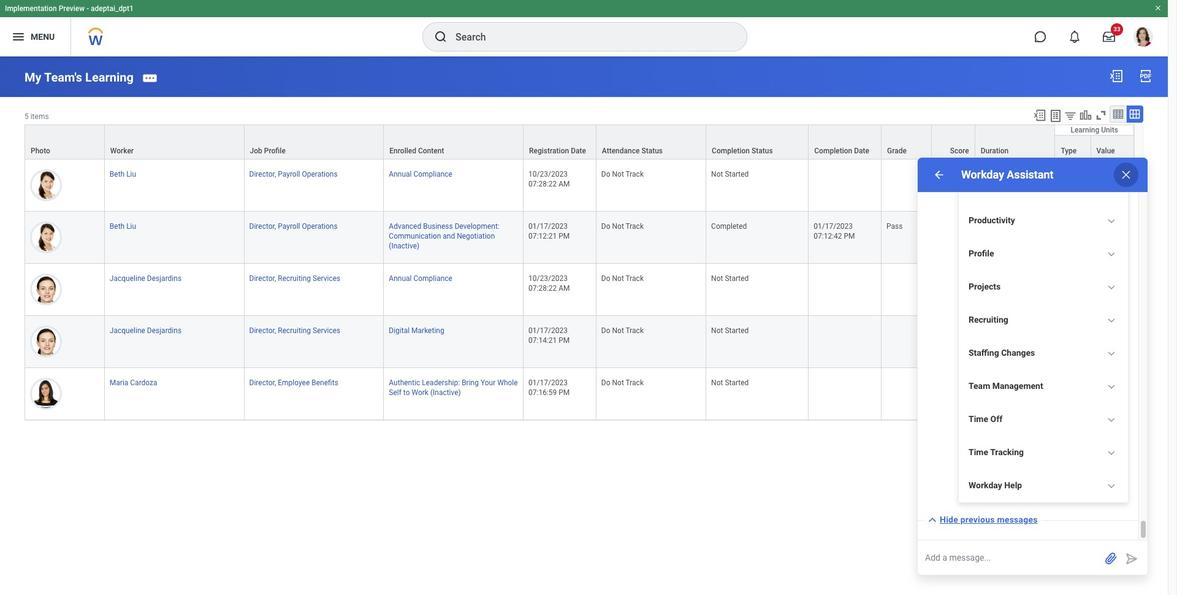 Task type: vqa. For each thing, say whether or not it's contained in the screenshot.
Learning Record "popup button"
no



Task type: locate. For each thing, give the bounding box(es) containing it.
3 chevron up image from the top
[[1108, 283, 1117, 291]]

chevron up image inside "workday help" dropdown button
[[1108, 482, 1117, 490]]

pm inside 01/17/2023 07:14:21 pm
[[559, 336, 570, 345]]

employee's photo (beth liu) image for export to excel image
[[30, 221, 62, 253]]

jacqueline
[[110, 274, 145, 283], [110, 326, 145, 335]]

jacqueline desjardins link
[[110, 272, 182, 283], [110, 324, 182, 335]]

completion for completion status
[[712, 147, 750, 155]]

0 vertical spatial jacqueline desjardins link
[[110, 272, 182, 283]]

07:28:22 down registration
[[529, 180, 557, 188]]

pm right 07:12:42
[[845, 232, 856, 240]]

not started for 3rd not started element from the bottom of the my team's learning main content
[[712, 274, 749, 283]]

work
[[412, 388, 429, 397]]

pm inside 01/17/2023 07:12:42 pm
[[845, 232, 856, 240]]

status
[[642, 147, 663, 155], [752, 147, 773, 155]]

4 director, from the top
[[249, 326, 276, 335]]

1 annual compliance link from the top
[[389, 167, 453, 178]]

0 vertical spatial director, payroll operations
[[249, 170, 338, 178]]

cardoza
[[130, 379, 157, 387]]

enrolled
[[390, 147, 417, 155]]

productivity button
[[964, 209, 1124, 233]]

1 vertical spatial profile
[[969, 248, 995, 258]]

2 annual from the top
[[389, 274, 412, 283]]

compliance down content
[[414, 170, 453, 178]]

1 vertical spatial annual
[[389, 274, 412, 283]]

1 vertical spatial am
[[559, 284, 570, 293]]

5 do from the top
[[602, 379, 611, 387]]

am
[[559, 180, 570, 188], [559, 284, 570, 293]]

enrolled content button
[[384, 125, 523, 159]]

1 director, from the top
[[249, 170, 276, 178]]

1 chevron up image from the top
[[1108, 316, 1117, 325]]

1 vertical spatial desjardins
[[147, 326, 182, 335]]

2 chevron up image from the top
[[1108, 349, 1117, 358]]

2 0 from the top
[[966, 222, 970, 231]]

1 horizontal spatial date
[[855, 147, 870, 155]]

date
[[571, 147, 586, 155], [855, 147, 870, 155]]

time for time tracking
[[969, 447, 989, 457]]

1 director, payroll operations from the top
[[249, 170, 338, 178]]

0 horizontal spatial date
[[571, 147, 586, 155]]

1 vertical spatial workday
[[969, 480, 1003, 490]]

01/17/2023 inside 01/17/2023 07:12:42 pm
[[814, 222, 853, 231]]

1 vertical spatial beth liu
[[110, 222, 136, 231]]

4 chevron up image from the top
[[1108, 448, 1117, 457]]

pm inside 01/17/2023 07:16:59 pm
[[559, 388, 570, 397]]

07:28:22 for director, recruiting services
[[529, 284, 557, 293]]

self
[[389, 388, 402, 397]]

annual compliance link
[[389, 167, 453, 178], [389, 272, 453, 283]]

2 director, payroll operations link from the top
[[249, 220, 338, 231]]

1 vertical spatial 10/23/2023 07:28:22 am
[[529, 274, 570, 293]]

compliance for director, recruiting services
[[414, 274, 453, 283]]

send image
[[1125, 552, 1140, 566]]

5 director, from the top
[[249, 379, 276, 387]]

content
[[418, 147, 444, 155]]

authentic leadership: bring your whole self to work (inactive) link
[[389, 376, 518, 397]]

1 jacqueline from the top
[[110, 274, 145, 283]]

and
[[443, 232, 455, 240]]

workday left help
[[969, 480, 1003, 490]]

1 beth from the top
[[110, 170, 125, 178]]

5 items
[[25, 112, 49, 121]]

workday down duration
[[962, 168, 1005, 181]]

do not track for fourth not started element from the top's the do not track "element"
[[602, 379, 644, 387]]

1 vertical spatial jacqueline desjardins link
[[110, 324, 182, 335]]

do for 3rd not started element
[[602, 326, 611, 335]]

2 employee's photo (jacqueline desjardins) image from the top
[[30, 326, 62, 358]]

1 vertical spatial jacqueline desjardins
[[110, 326, 182, 335]]

do not track element for 3rd not started element
[[602, 324, 644, 335]]

0 vertical spatial employee's photo (jacqueline desjardins) image
[[30, 274, 62, 306]]

3 chevron up image from the top
[[1108, 382, 1117, 391]]

payroll
[[278, 170, 300, 178], [278, 222, 300, 231]]

director, for annual's director, recruiting services "link"
[[249, 274, 276, 283]]

operations for annual compliance
[[302, 170, 338, 178]]

benefits
[[312, 379, 339, 387]]

1 0 from the top
[[966, 170, 970, 178]]

beth for advanced business development: communication and negotiation (inactive)
[[110, 222, 125, 231]]

liu for annual
[[126, 170, 136, 178]]

10/23/2023 07:28:22 am down registration
[[529, 170, 570, 188]]

3 do not track from the top
[[602, 274, 644, 283]]

services for digital marketing
[[313, 326, 341, 335]]

am up 01/17/2023 07:14:21 pm
[[559, 284, 570, 293]]

track for fourth not started element from the top's the do not track "element"
[[626, 379, 644, 387]]

1 vertical spatial recruiting
[[969, 315, 1009, 325]]

0 vertical spatial employee's photo (beth liu) image
[[30, 169, 62, 201]]

annual down "enrolled"
[[389, 170, 412, 178]]

date right registration
[[571, 147, 586, 155]]

0
[[966, 170, 970, 178], [966, 222, 970, 231], [966, 274, 970, 283], [966, 379, 970, 387]]

expand table image
[[1130, 108, 1142, 120]]

1 vertical spatial director, recruiting services
[[249, 326, 341, 335]]

3 track from the top
[[626, 274, 644, 283]]

0 vertical spatial operations
[[302, 170, 338, 178]]

5 track from the top
[[626, 379, 644, 387]]

director, for digital director, recruiting services "link"
[[249, 326, 276, 335]]

3 0 from the top
[[966, 274, 970, 283]]

advanced
[[389, 222, 422, 231]]

compliance
[[414, 170, 453, 178], [414, 274, 453, 283]]

chevron up image for profile
[[1108, 250, 1117, 258]]

director, payroll operations link for annual
[[249, 167, 338, 178]]

photo button
[[25, 125, 104, 159]]

1 jacqueline desjardins from the top
[[110, 274, 182, 283]]

0 horizontal spatial completion
[[712, 147, 750, 155]]

5 row from the top
[[25, 264, 1135, 316]]

am down registration date
[[559, 180, 570, 188]]

annual compliance link for director, payroll operations
[[389, 167, 453, 178]]

director, payroll operations for advanced business development: communication and negotiation (inactive)
[[249, 222, 338, 231]]

worker
[[110, 147, 134, 155]]

1 vertical spatial (inactive)
[[431, 388, 461, 397]]

0 vertical spatial recruiting
[[278, 274, 311, 283]]

compliance down advanced business development: communication and negotiation (inactive)
[[414, 274, 453, 283]]

payroll for annual compliance
[[278, 170, 300, 178]]

10/23/2023 down registration
[[529, 170, 568, 178]]

1 horizontal spatial status
[[752, 147, 773, 155]]

completion inside popup button
[[815, 147, 853, 155]]

4 0 from the top
[[966, 379, 970, 387]]

menu
[[31, 32, 55, 41]]

time left off
[[969, 414, 989, 424]]

1 beth liu link from the top
[[110, 167, 136, 178]]

director, payroll operations for annual compliance
[[249, 170, 338, 178]]

1 director, recruiting services link from the top
[[249, 272, 341, 283]]

chevron up image inside profile dropdown button
[[1108, 250, 1117, 258]]

jacqueline desjardins for annual
[[110, 274, 182, 283]]

0 vertical spatial director, recruiting services
[[249, 274, 341, 283]]

2 director, recruiting services link from the top
[[249, 324, 341, 335]]

0 vertical spatial beth liu link
[[110, 167, 136, 178]]

5 chevron up image from the top
[[1108, 482, 1117, 490]]

2 time from the top
[[969, 447, 989, 457]]

my team's learning element
[[25, 70, 134, 84]]

0 vertical spatial liu
[[126, 170, 136, 178]]

1 horizontal spatial profile
[[969, 248, 995, 258]]

director, recruiting services link for digital
[[249, 324, 341, 335]]

completion
[[712, 147, 750, 155], [815, 147, 853, 155]]

employee's photo (maria cardoza) image
[[30, 378, 62, 410]]

pm inside 01/17/2023 07:12:21 pm
[[559, 232, 570, 240]]

2 services from the top
[[313, 326, 341, 335]]

track for the do not track "element" associated with 3rd not started element
[[626, 326, 644, 335]]

profile logan mcneil image
[[1134, 27, 1154, 49]]

do not track
[[602, 170, 644, 178], [602, 222, 644, 231], [602, 274, 644, 283], [602, 326, 644, 335], [602, 379, 644, 387]]

1 vertical spatial time
[[969, 447, 989, 457]]

0 vertical spatial services
[[313, 274, 341, 283]]

2 row from the top
[[25, 135, 1135, 159]]

0 vertical spatial annual compliance
[[389, 170, 453, 178]]

1 director, recruiting services from the top
[[249, 274, 341, 283]]

2 jacqueline from the top
[[110, 326, 145, 335]]

1 do not track element from the top
[[602, 167, 644, 178]]

do not track for completed element's the do not track "element"
[[602, 222, 644, 231]]

1 vertical spatial payroll
[[278, 222, 300, 231]]

1 horizontal spatial completion
[[815, 147, 853, 155]]

2 am from the top
[[559, 284, 570, 293]]

1 vertical spatial employee's photo (beth liu) image
[[30, 221, 62, 253]]

status inside popup button
[[642, 147, 663, 155]]

07:28:22 up 01/17/2023 07:14:21 pm
[[529, 284, 557, 293]]

33 button
[[1096, 23, 1124, 50]]

status for completion status
[[752, 147, 773, 155]]

workday help button
[[964, 474, 1124, 498]]

upload clip image
[[1104, 551, 1119, 565]]

4 chevron up image from the top
[[1108, 415, 1117, 424]]

0 vertical spatial (inactive)
[[389, 242, 420, 250]]

2 track from the top
[[626, 222, 644, 231]]

time tracking button
[[964, 441, 1124, 464]]

profile right "job"
[[264, 147, 286, 155]]

beth liu link for annual
[[110, 167, 136, 178]]

toolbar
[[1028, 105, 1144, 124]]

do
[[602, 170, 611, 178], [602, 222, 611, 231], [602, 274, 611, 283], [602, 326, 611, 335], [602, 379, 611, 387]]

(inactive) down 'communication'
[[389, 242, 420, 250]]

annual compliance for director, payroll operations
[[389, 170, 453, 178]]

0 vertical spatial time
[[969, 414, 989, 424]]

2 payroll from the top
[[278, 222, 300, 231]]

1 jacqueline desjardins link from the top
[[110, 272, 182, 283]]

1 completion from the left
[[712, 147, 750, 155]]

operations for advanced business development: communication and negotiation (inactive)
[[302, 222, 338, 231]]

photo
[[31, 147, 50, 155]]

07:28:22
[[529, 180, 557, 188], [529, 284, 557, 293]]

2 date from the left
[[855, 147, 870, 155]]

2 jacqueline desjardins link from the top
[[110, 324, 182, 335]]

pm
[[559, 232, 570, 240], [845, 232, 856, 240], [559, 336, 570, 345], [559, 388, 570, 397]]

pm for 01/17/2023 07:14:21 pm
[[559, 336, 570, 345]]

director,
[[249, 170, 276, 178], [249, 222, 276, 231], [249, 274, 276, 283], [249, 326, 276, 335], [249, 379, 276, 387]]

chevron up image inside projects dropdown button
[[1108, 283, 1117, 291]]

inbox large image
[[1104, 31, 1116, 43]]

0 vertical spatial jacqueline
[[110, 274, 145, 283]]

do for first not started element
[[602, 170, 611, 178]]

3 started from the top
[[725, 326, 749, 335]]

07:16:59
[[529, 388, 557, 397]]

1 annual compliance from the top
[[389, 170, 453, 178]]

5 do not track from the top
[[602, 379, 644, 387]]

track for completed element's the do not track "element"
[[626, 222, 644, 231]]

services
[[313, 274, 341, 283], [313, 326, 341, 335]]

1 track from the top
[[626, 170, 644, 178]]

1 compliance from the top
[[414, 170, 453, 178]]

10/23/2023 07:28:22 am for operations
[[529, 170, 570, 188]]

chevron up image for productivity
[[1108, 217, 1117, 225]]

2 jacqueline desjardins from the top
[[110, 326, 182, 335]]

business
[[423, 222, 453, 231]]

1 vertical spatial beth
[[110, 222, 125, 231]]

pass element
[[887, 220, 903, 231]]

chevron up image inside productivity dropdown button
[[1108, 217, 1117, 225]]

0 vertical spatial 10/23/2023
[[529, 170, 568, 178]]

01/17/2023 up 07:12:42
[[814, 222, 853, 231]]

2 employee's photo (beth liu) image from the top
[[30, 221, 62, 253]]

annual compliance link down "enrolled content" at the top left of the page
[[389, 167, 453, 178]]

1 10/23/2023 from the top
[[529, 170, 568, 178]]

chevron up image inside time off dropdown button
[[1108, 415, 1117, 424]]

1 time from the top
[[969, 414, 989, 424]]

arrow left image
[[934, 169, 946, 181]]

0 vertical spatial desjardins
[[147, 274, 182, 283]]

pm right "07:14:21" at left
[[559, 336, 570, 345]]

3 not started from the top
[[712, 326, 749, 335]]

1 vertical spatial beth liu link
[[110, 220, 136, 231]]

am for director, recruiting services
[[559, 284, 570, 293]]

0 horizontal spatial (inactive)
[[389, 242, 420, 250]]

1 vertical spatial jacqueline
[[110, 326, 145, 335]]

chevron up image for time tracking
[[1108, 448, 1117, 457]]

chevron up image
[[1108, 316, 1117, 325], [1108, 349, 1117, 358], [1108, 382, 1117, 391], [1108, 415, 1117, 424]]

(inactive) inside advanced business development: communication and negotiation (inactive)
[[389, 242, 420, 250]]

2 10/23/2023 07:28:22 am from the top
[[529, 274, 570, 293]]

4 track from the top
[[626, 326, 644, 335]]

export to excel image
[[1034, 108, 1047, 122]]

07:14:21
[[529, 336, 557, 345]]

row
[[25, 124, 1135, 160], [25, 135, 1135, 159], [25, 159, 1135, 212], [25, 212, 1135, 264], [25, 264, 1135, 316], [25, 316, 1135, 368], [25, 368, 1135, 420]]

completion inside popup button
[[712, 147, 750, 155]]

recruiting button
[[964, 309, 1124, 332]]

1 not started element from the top
[[712, 167, 749, 178]]

01/17/2023 up 07:12:21
[[529, 222, 568, 231]]

date for registration date
[[571, 147, 586, 155]]

5 do not track element from the top
[[602, 376, 644, 387]]

services for annual compliance
[[313, 274, 341, 283]]

1 vertical spatial director, payroll operations
[[249, 222, 338, 231]]

director, payroll operations link
[[249, 167, 338, 178], [249, 220, 338, 231]]

0 for 3rd not started element from the bottom of the my team's learning main content
[[966, 274, 970, 283]]

search image
[[434, 29, 448, 44]]

annual for director, recruiting services
[[389, 274, 412, 283]]

type button
[[1056, 135, 1091, 159]]

2 started from the top
[[725, 274, 749, 283]]

annual compliance
[[389, 170, 453, 178], [389, 274, 453, 283]]

chevron up image inside "team management" dropdown button
[[1108, 382, 1117, 391]]

3 director, from the top
[[249, 274, 276, 283]]

annual down 'communication'
[[389, 274, 412, 283]]

desjardins
[[147, 274, 182, 283], [147, 326, 182, 335]]

2 beth liu from the top
[[110, 222, 136, 231]]

2 desjardins from the top
[[147, 326, 182, 335]]

learning
[[85, 70, 134, 84], [1072, 126, 1100, 134]]

cell
[[809, 159, 882, 212], [976, 159, 1056, 212], [1056, 159, 1092, 212], [1092, 159, 1135, 212], [1056, 212, 1092, 264], [1092, 212, 1135, 264], [809, 264, 882, 316], [976, 264, 1056, 316], [1056, 264, 1092, 316], [1092, 264, 1135, 316], [809, 316, 882, 368], [976, 316, 1056, 368], [1056, 316, 1092, 368], [1092, 316, 1135, 368], [809, 368, 882, 420], [976, 368, 1056, 420], [1056, 368, 1092, 420], [1092, 368, 1135, 420]]

0 vertical spatial beth liu
[[110, 170, 136, 178]]

1 do from the top
[[602, 170, 611, 178]]

staffing changes button
[[964, 342, 1124, 365]]

0 vertical spatial director, recruiting services link
[[249, 272, 341, 283]]

0 vertical spatial director, payroll operations link
[[249, 167, 338, 178]]

annual compliance link down 'communication'
[[389, 272, 453, 283]]

2 beth liu link from the top
[[110, 220, 136, 231]]

time
[[969, 414, 989, 424], [969, 447, 989, 457]]

2 vertical spatial recruiting
[[278, 326, 311, 335]]

2 beth from the top
[[110, 222, 125, 231]]

date left grade
[[855, 147, 870, 155]]

1 vertical spatial learning
[[1072, 126, 1100, 134]]

annual compliance down 'communication'
[[389, 274, 453, 283]]

1 services from the top
[[313, 274, 341, 283]]

0 vertical spatial 07:28:22
[[529, 180, 557, 188]]

1 vertical spatial director, recruiting services link
[[249, 324, 341, 335]]

01/17/2023 inside 01/17/2023 07:12:21 pm
[[529, 222, 568, 231]]

1 vertical spatial operations
[[302, 222, 338, 231]]

date inside popup button
[[855, 147, 870, 155]]

1 beth liu from the top
[[110, 170, 136, 178]]

1 vertical spatial annual compliance link
[[389, 272, 453, 283]]

01/17/2023 07:14:21 pm
[[529, 326, 570, 345]]

1 horizontal spatial (inactive)
[[431, 388, 461, 397]]

learning right team's
[[85, 70, 134, 84]]

(inactive)
[[389, 242, 420, 250], [431, 388, 461, 397]]

1 annual from the top
[[389, 170, 412, 178]]

1 vertical spatial 10/23/2023
[[529, 274, 568, 283]]

2 liu from the top
[[126, 222, 136, 231]]

01/17/2023 for 07:12:42
[[814, 222, 853, 231]]

10/23/2023 down 07:12:21
[[529, 274, 568, 283]]

1 status from the left
[[642, 147, 663, 155]]

0 vertical spatial annual
[[389, 170, 412, 178]]

bring
[[462, 379, 479, 387]]

profile down 45
[[969, 248, 995, 258]]

7 row from the top
[[25, 368, 1135, 420]]

1 vertical spatial annual compliance
[[389, 274, 453, 283]]

1 not started from the top
[[712, 170, 749, 178]]

0 vertical spatial annual compliance link
[[389, 167, 453, 178]]

0 vertical spatial 10/23/2023 07:28:22 am
[[529, 170, 570, 188]]

implementation preview -   adeptai_dpt1
[[5, 4, 134, 13]]

(inactive) inside "authentic leadership: bring your whole self to work (inactive)"
[[431, 388, 461, 397]]

do not track for the do not track "element" associated with 3rd not started element
[[602, 326, 644, 335]]

2 status from the left
[[752, 147, 773, 155]]

do not track element
[[602, 167, 644, 178], [602, 220, 644, 231], [602, 272, 644, 283], [602, 324, 644, 335], [602, 376, 644, 387]]

date inside popup button
[[571, 147, 586, 155]]

workday inside dropdown button
[[969, 480, 1003, 490]]

0 vertical spatial profile
[[264, 147, 286, 155]]

my team's learning main content
[[0, 56, 1169, 432]]

marketing
[[412, 326, 445, 335]]

6 row from the top
[[25, 316, 1135, 368]]

time left tracking
[[969, 447, 989, 457]]

0 horizontal spatial learning
[[85, 70, 134, 84]]

-
[[87, 4, 89, 13]]

annual compliance for director, recruiting services
[[389, 274, 453, 283]]

01/17/2023 up "07:14:21" at left
[[529, 326, 568, 335]]

45 minutes
[[981, 222, 1017, 231]]

do not track for first not started element the do not track "element"
[[602, 170, 644, 178]]

0 vertical spatial workday
[[962, 168, 1005, 181]]

2 do not track element from the top
[[602, 220, 644, 231]]

4 do from the top
[[602, 326, 611, 335]]

1 10/23/2023 07:28:22 am from the top
[[529, 170, 570, 188]]

1 payroll from the top
[[278, 170, 300, 178]]

completed element
[[712, 220, 747, 231]]

1 operations from the top
[[302, 170, 338, 178]]

authentic
[[389, 379, 420, 387]]

learning down expand/collapse chart image
[[1072, 126, 1100, 134]]

x image
[[1121, 169, 1133, 181]]

not started element
[[712, 167, 749, 178], [712, 272, 749, 283], [712, 324, 749, 335], [712, 376, 749, 387]]

1 vertical spatial compliance
[[414, 274, 453, 283]]

director, recruiting services
[[249, 274, 341, 283], [249, 326, 341, 335]]

director, recruiting services link
[[249, 272, 341, 283], [249, 324, 341, 335]]

1 horizontal spatial learning
[[1072, 126, 1100, 134]]

annual compliance link for director, recruiting services
[[389, 272, 453, 283]]

2 chevron up image from the top
[[1108, 250, 1117, 258]]

1 chevron up image from the top
[[1108, 217, 1117, 225]]

beth for annual compliance
[[110, 170, 125, 178]]

2 completion from the left
[[815, 147, 853, 155]]

do for fourth not started element from the top
[[602, 379, 611, 387]]

not started
[[712, 170, 749, 178], [712, 274, 749, 283], [712, 326, 749, 335], [712, 379, 749, 387]]

07:12:21
[[529, 232, 557, 240]]

2 director, payroll operations from the top
[[249, 222, 338, 231]]

chevron up image for off
[[1108, 415, 1117, 424]]

workday assistant
[[962, 168, 1054, 181]]

4 do not track element from the top
[[602, 324, 644, 335]]

director, recruiting services for digital marketing
[[249, 326, 341, 335]]

1 liu from the top
[[126, 170, 136, 178]]

application
[[918, 541, 1149, 575]]

0 horizontal spatial status
[[642, 147, 663, 155]]

annual compliance down "enrolled content" at the top left of the page
[[389, 170, 453, 178]]

productivity
[[969, 215, 1016, 225]]

expand/collapse chart image
[[1080, 108, 1093, 122]]

employee's photo (beth liu) image
[[30, 169, 62, 201], [30, 221, 62, 253]]

1 date from the left
[[571, 147, 586, 155]]

recruiting for 01/17/2023 07:14:21 pm
[[278, 326, 311, 335]]

2 operations from the top
[[302, 222, 338, 231]]

type
[[1062, 147, 1078, 155]]

2 do not track from the top
[[602, 222, 644, 231]]

01/17/2023 inside 01/17/2023 07:14:21 pm
[[529, 326, 568, 335]]

status inside popup button
[[752, 147, 773, 155]]

completion for completion date
[[815, 147, 853, 155]]

0 vertical spatial beth
[[110, 170, 125, 178]]

0 vertical spatial am
[[559, 180, 570, 188]]

1 employee's photo (beth liu) image from the top
[[30, 169, 62, 201]]

10/23/2023 07:28:22 am down 07:12:21
[[529, 274, 570, 293]]

3 do not track element from the top
[[602, 272, 644, 283]]

previous
[[961, 515, 996, 524]]

pm right 07:16:59
[[559, 388, 570, 397]]

1 vertical spatial 07:28:22
[[529, 284, 557, 293]]

2 do from the top
[[602, 222, 611, 231]]

01/17/2023 up 07:16:59
[[529, 379, 568, 387]]

(inactive) down leadership:
[[431, 388, 461, 397]]

2 annual compliance from the top
[[389, 274, 453, 283]]

chevron up image inside time tracking dropdown button
[[1108, 448, 1117, 457]]

1 vertical spatial employee's photo (jacqueline desjardins) image
[[30, 326, 62, 358]]

1 vertical spatial director, payroll operations link
[[249, 220, 338, 231]]

employee's photo (jacqueline desjardins) image
[[30, 274, 62, 306], [30, 326, 62, 358]]

4 not started element from the top
[[712, 376, 749, 387]]

chevron up image inside staffing changes dropdown button
[[1108, 349, 1117, 358]]

2 10/23/2023 from the top
[[529, 274, 568, 283]]

0 vertical spatial payroll
[[278, 170, 300, 178]]

digital marketing link
[[389, 324, 445, 335]]

0 vertical spatial jacqueline desjardins
[[110, 274, 182, 283]]

registration date button
[[524, 125, 596, 159]]

pm right 07:12:21
[[559, 232, 570, 240]]

jacqueline for digital marketing
[[110, 326, 145, 335]]

4 do not track from the top
[[602, 326, 644, 335]]

0 vertical spatial compliance
[[414, 170, 453, 178]]

01/17/2023 inside 01/17/2023 07:16:59 pm
[[529, 379, 568, 387]]

chevron up image
[[1108, 217, 1117, 225], [1108, 250, 1117, 258], [1108, 283, 1117, 291], [1108, 448, 1117, 457], [1108, 482, 1117, 490]]

1 vertical spatial liu
[[126, 222, 136, 231]]

1 started from the top
[[725, 170, 749, 178]]

help
[[1005, 480, 1023, 490]]

notifications large image
[[1069, 31, 1082, 43]]

value button
[[1092, 135, 1134, 159]]

2 07:28:22 from the top
[[529, 284, 557, 293]]

0 horizontal spatial profile
[[264, 147, 286, 155]]

1 vertical spatial services
[[313, 326, 341, 335]]



Task type: describe. For each thing, give the bounding box(es) containing it.
workday for workday help
[[969, 480, 1003, 490]]

beth liu link for advanced
[[110, 220, 136, 231]]

development:
[[455, 222, 500, 231]]

job profile button
[[245, 125, 384, 159]]

employee
[[278, 379, 310, 387]]

01/17/2023 07:16:59 pm
[[529, 379, 570, 397]]

not started for first not started element
[[712, 170, 749, 178]]

10/23/2023 for director, payroll operations
[[529, 170, 568, 178]]

profile inside dropdown button
[[969, 248, 995, 258]]

10/23/2023 for director, recruiting services
[[529, 274, 568, 283]]

view printable version (pdf) image
[[1139, 69, 1154, 83]]

hide
[[941, 515, 959, 524]]

close environment banner image
[[1155, 4, 1163, 12]]

your
[[481, 379, 496, 387]]

01/17/2023 for 07:14:21
[[529, 326, 568, 335]]

row containing learning units
[[25, 124, 1135, 160]]

chevron up image inside recruiting dropdown button
[[1108, 316, 1117, 325]]

01/17/2023 for 07:12:21
[[529, 222, 568, 231]]

chevron up image for workday help
[[1108, 482, 1117, 490]]

beth liu for advanced
[[110, 222, 136, 231]]

job profile
[[250, 147, 286, 155]]

not started for 3rd not started element
[[712, 326, 749, 335]]

jacqueline desjardins link for digital
[[110, 324, 182, 335]]

completion date button
[[809, 125, 882, 159]]

projects button
[[964, 275, 1124, 299]]

Search Workday  search field
[[456, 23, 722, 50]]

grade button
[[882, 125, 932, 159]]

liu for advanced
[[126, 222, 136, 231]]

authentic leadership: bring your whole self to work (inactive)
[[389, 379, 518, 397]]

registration
[[530, 147, 569, 155]]

table image
[[1113, 108, 1125, 120]]

not started for fourth not started element from the top
[[712, 379, 749, 387]]

status for attendance status
[[642, 147, 663, 155]]

0 for fourth not started element from the top
[[966, 379, 970, 387]]

team's
[[44, 70, 82, 84]]

director, for advanced's director, payroll operations link
[[249, 222, 276, 231]]

jacqueline desjardins for digital
[[110, 326, 182, 335]]

profile button
[[964, 242, 1124, 266]]

advanced business development: communication and negotiation (inactive) link
[[389, 220, 500, 250]]

staffing changes
[[969, 348, 1036, 358]]

director, for 'director, employee benefits' link
[[249, 379, 276, 387]]

to
[[404, 388, 410, 397]]

maria
[[110, 379, 128, 387]]

units
[[1102, 126, 1119, 134]]

0 vertical spatial learning
[[85, 70, 134, 84]]

attendance
[[602, 147, 640, 155]]

hide previous messages
[[941, 515, 1039, 524]]

job
[[250, 147, 262, 155]]

duration
[[981, 147, 1009, 155]]

pm for 01/17/2023 07:16:59 pm
[[559, 388, 570, 397]]

off
[[991, 414, 1003, 424]]

do not track element for fourth not started element from the top
[[602, 376, 644, 387]]

whole
[[498, 379, 518, 387]]

desjardins for annual
[[147, 274, 182, 283]]

jacqueline desjardins link for annual
[[110, 272, 182, 283]]

menu button
[[0, 17, 71, 56]]

attendance status
[[602, 147, 663, 155]]

adeptai_dpt1
[[91, 4, 134, 13]]

learning inside popup button
[[1072, 126, 1100, 134]]

enrolled content
[[390, 147, 444, 155]]

director, employee benefits link
[[249, 376, 339, 387]]

assistant
[[1008, 168, 1054, 181]]

chevron up image for projects
[[1108, 283, 1117, 291]]

changes
[[1002, 348, 1036, 358]]

workday for workday assistant
[[962, 168, 1005, 181]]

workday help
[[969, 480, 1023, 490]]

chevron up image for management
[[1108, 382, 1117, 391]]

maria cardoza
[[110, 379, 157, 387]]

grade
[[888, 147, 907, 155]]

time tracking
[[969, 447, 1025, 457]]

director, recruiting services link for annual
[[249, 272, 341, 283]]

chevron up small image
[[926, 513, 941, 528]]

messages
[[998, 515, 1039, 524]]

annual for director, payroll operations
[[389, 170, 412, 178]]

communication
[[389, 232, 441, 240]]

leadership:
[[422, 379, 460, 387]]

Add a message... text field
[[918, 541, 1102, 575]]

director, payroll operations link for advanced
[[249, 220, 338, 231]]

time off button
[[964, 408, 1124, 431]]

digital marketing
[[389, 326, 445, 335]]

director, recruiting services for annual compliance
[[249, 274, 341, 283]]

beth liu for annual
[[110, 170, 136, 178]]

1 employee's photo (jacqueline desjardins) image from the top
[[30, 274, 62, 306]]

do not track element for completed element
[[602, 220, 644, 231]]

worker button
[[105, 125, 244, 159]]

track for first not started element the do not track "element"
[[626, 170, 644, 178]]

0 for completed element
[[966, 222, 970, 231]]

export to excel image
[[1110, 69, 1125, 83]]

4 row from the top
[[25, 212, 1135, 264]]

implementation
[[5, 4, 57, 13]]

employee's photo (beth liu) image for export to excel icon
[[30, 169, 62, 201]]

workday assistant region
[[918, 0, 1149, 575]]

pm for 01/17/2023 07:12:42 pm
[[845, 232, 856, 240]]

45
[[981, 222, 989, 231]]

export to worksheets image
[[1049, 108, 1064, 123]]

digital
[[389, 326, 410, 335]]

do for 3rd not started element from the bottom of the my team's learning main content
[[602, 274, 611, 283]]

5
[[25, 112, 29, 121]]

advanced business development: communication and negotiation (inactive)
[[389, 222, 500, 250]]

desjardins for digital
[[147, 326, 182, 335]]

3 not started element from the top
[[712, 324, 749, 335]]

learning units
[[1072, 126, 1119, 134]]

date for completion date
[[855, 147, 870, 155]]

director, for director, payroll operations link corresponding to annual
[[249, 170, 276, 178]]

director, employee benefits
[[249, 379, 339, 387]]

0 for first not started element
[[966, 170, 970, 178]]

completion status
[[712, 147, 773, 155]]

time for time off
[[969, 414, 989, 424]]

profile inside popup button
[[264, 147, 286, 155]]

fullscreen image
[[1095, 108, 1109, 122]]

payroll for advanced business development: communication and negotiation (inactive)
[[278, 222, 300, 231]]

2 not started element from the top
[[712, 272, 749, 283]]

negotiation
[[457, 232, 495, 240]]

score button
[[933, 125, 975, 159]]

staffing
[[969, 348, 1000, 358]]

chevron up image for changes
[[1108, 349, 1117, 358]]

do not track element for 3rd not started element from the bottom of the my team's learning main content
[[602, 272, 644, 283]]

maria cardoza link
[[110, 376, 157, 387]]

attendance status button
[[597, 125, 706, 159]]

do not track for the do not track "element" associated with 3rd not started element from the bottom of the my team's learning main content
[[602, 274, 644, 283]]

tracking
[[991, 447, 1025, 457]]

07:12:42
[[814, 232, 843, 240]]

my team's learning
[[25, 70, 134, 84]]

team management
[[969, 381, 1044, 391]]

10/23/2023 07:28:22 am for services
[[529, 274, 570, 293]]

minutes
[[991, 222, 1017, 231]]

time off
[[969, 414, 1003, 424]]

pm for 01/17/2023 07:12:21 pm
[[559, 232, 570, 240]]

01/17/2023 07:12:21 pm
[[529, 222, 570, 240]]

preview
[[59, 4, 85, 13]]

team
[[969, 381, 991, 391]]

row containing type
[[25, 135, 1135, 159]]

toolbar inside my team's learning main content
[[1028, 105, 1144, 124]]

track for the do not track "element" associated with 3rd not started element from the bottom of the my team's learning main content
[[626, 274, 644, 283]]

jacqueline for annual compliance
[[110, 274, 145, 283]]

menu banner
[[0, 0, 1169, 56]]

my
[[25, 70, 41, 84]]

learning units button
[[1056, 125, 1134, 135]]

value
[[1097, 147, 1116, 155]]

do not track element for first not started element
[[602, 167, 644, 178]]

am for director, payroll operations
[[559, 180, 570, 188]]

01/17/2023 for 07:16:59
[[529, 379, 568, 387]]

4 started from the top
[[725, 379, 749, 387]]

completed
[[712, 222, 747, 231]]

3 row from the top
[[25, 159, 1135, 212]]

recruiting inside dropdown button
[[969, 315, 1009, 325]]

01/17/2023 07:12:42 pm
[[814, 222, 856, 240]]

07:28:22 for director, payroll operations
[[529, 180, 557, 188]]

completion date
[[815, 147, 870, 155]]

projects
[[969, 282, 1001, 291]]

recruiting for 10/23/2023 07:28:22 am
[[278, 274, 311, 283]]

row containing maria cardoza
[[25, 368, 1135, 420]]

33
[[1114, 26, 1121, 33]]

do for completed element
[[602, 222, 611, 231]]

completion status button
[[707, 125, 809, 159]]

justify image
[[11, 29, 26, 44]]

select to filter grid data image
[[1064, 109, 1078, 122]]

score
[[951, 147, 970, 155]]

completion date column header
[[809, 124, 882, 160]]



